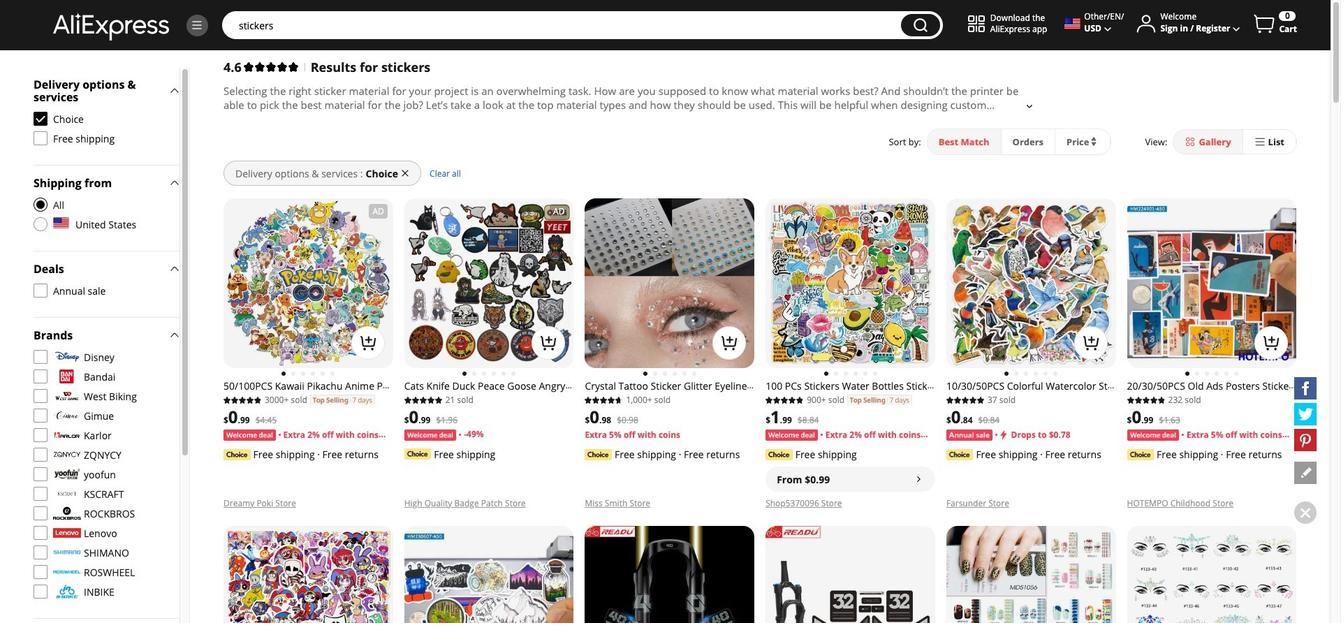 Task type: describe. For each thing, give the bounding box(es) containing it.
5 4ftxrwp image from the top
[[34, 526, 48, 540]]

8 4ftxrwp image from the top
[[34, 565, 48, 579]]

4 4ftxrwp image from the top
[[34, 448, 48, 462]]

1 4ftxrwp image from the top
[[34, 284, 48, 298]]

1 4ftxrwp image from the top
[[34, 131, 48, 145]]

3 4ftxrwp image from the top
[[34, 409, 48, 423]]

3d sexy face tattoo stickers temporary tattoos glitter fake tattoo rhinestones for woman party face jewels tatoo image
[[1127, 526, 1297, 623]]

5 4ftxrwp image from the top
[[34, 467, 48, 481]]

7 4ftxrwp image from the top
[[34, 507, 48, 521]]

stickers text field
[[232, 18, 894, 32]]

6 4ftxrwp image from the top
[[34, 487, 48, 501]]

9 4ftxrwp image from the top
[[34, 585, 48, 599]]

6 4ftxrwp image from the top
[[34, 546, 48, 560]]

cats knife duck peace goose angry frogs yellow rubber applique patch funny embroidered sticker for backpack clothing accessory image
[[404, 199, 574, 368]]

100 pcs stickers water bottles sticker aesthetic waterproof cute vsco vinyl stickers for teens girls kids image
[[766, 199, 935, 368]]

2 4ftxrwp image from the top
[[34, 370, 48, 384]]



Task type: locate. For each thing, give the bounding box(es) containing it.
20/30/50pieces outdoor adventures hiking camping climbing travel stickers for scrapbook luggage guitar phone laptop sticker toys image
[[404, 526, 574, 623]]

4ftxrwp image
[[34, 284, 48, 298], [34, 370, 48, 384], [34, 389, 48, 403], [34, 428, 48, 442], [34, 467, 48, 481], [34, 487, 48, 501], [34, 507, 48, 521], [34, 565, 48, 579], [34, 585, 48, 599]]

nail polish strips diy waterproof nail wraps cute cartoon pattern nail stickers nail patch for women nail art stickers image
[[947, 526, 1116, 623]]

1sqid_b image
[[191, 19, 203, 31]]

20/30/50pcs old ads posters stickers japanese style retro trip funny decals for scrapbook luggage bike car laptop phone sticker image
[[1127, 199, 1297, 368]]

50/100pcs kawaii pikachu anime pokemon stickers for laptop suitcase skateboard guitar phone cartoon sticker kid gift toys image
[[224, 199, 393, 368]]

None button
[[901, 14, 940, 36]]

3 4ftxrwp image from the top
[[34, 389, 48, 403]]

2 4ftxrwp image from the top
[[34, 350, 48, 364]]

4 4ftxrwp image from the top
[[34, 428, 48, 442]]

10/30/50pcs colorful watercolor style bird graffiti sticker toy decoration notebook kids gift ipad pvcwaterproofstickerwholesale image
[[947, 199, 1116, 368]]

readu 2020 float 32 performance mountain bike fork stickers mtb speed down mountain 32 sc front fork decals image
[[766, 526, 935, 623]]

60pcs/set amazing digital circus stickers game sticker for laptop phone case skateboard suitcase waterproof decals kids gift image
[[224, 526, 393, 623]]

4ftxrwp image
[[34, 131, 48, 145], [34, 350, 48, 364], [34, 409, 48, 423], [34, 448, 48, 462], [34, 526, 48, 540], [34, 546, 48, 560]]

11l24uk image
[[34, 217, 48, 231]]

crystal tattoo sticker glitter eyeliner eyebrow makeup face eyes diamond temporary tattoo rock rhinestone 3d eyeliner stickers image
[[585, 199, 755, 368]]

2021 float 40 dh mountain bike fork stickers mtb speed down mountain  40 latest front fork decals image
[[585, 526, 755, 623]]



Task type: vqa. For each thing, say whether or not it's contained in the screenshot.
fifth 4FTXRwP image from the bottom
yes



